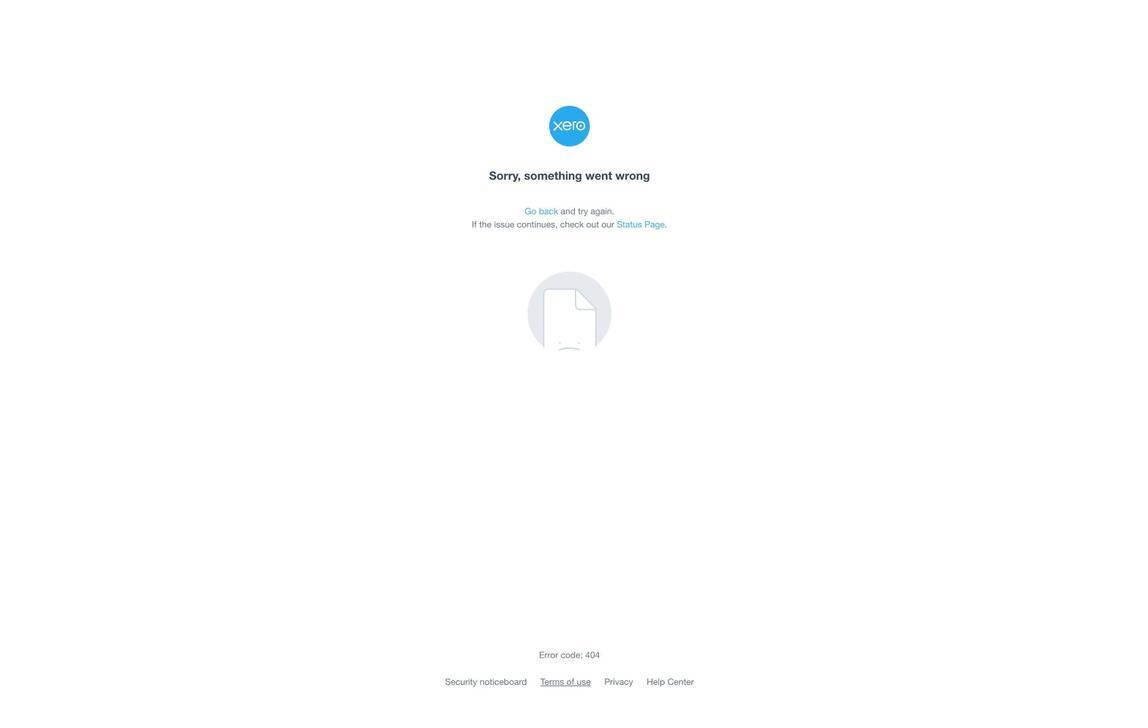 Task type: locate. For each thing, give the bounding box(es) containing it.
go to xero.com image
[[549, 106, 590, 147]]



Task type: vqa. For each thing, say whether or not it's contained in the screenshot.
share
no



